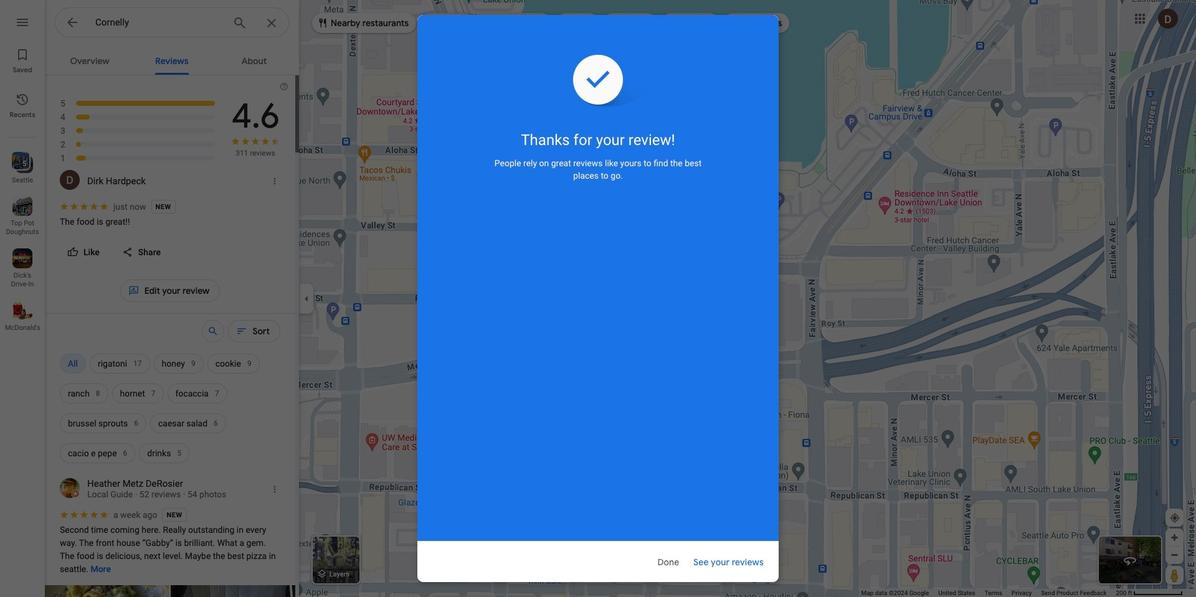 Task type: describe. For each thing, give the bounding box(es) containing it.
rigatoni, mentioned in 17 reviews radio
[[90, 349, 150, 379]]

cookie, mentioned in 9 reviews radio
[[207, 349, 260, 379]]

cornelly main content
[[45, 45, 299, 597]]

collapse side panel image
[[300, 292, 313, 306]]

refine reviews option group
[[60, 349, 280, 469]]

3 stars, 10 reviews image
[[60, 124, 216, 138]]

tab list inside google maps element
[[45, 45, 299, 75]]

hornet, mentioned in 7 reviews radio
[[112, 379, 164, 409]]

menu image
[[15, 15, 30, 30]]

All reviews radio
[[60, 349, 86, 379]]

1 stars, 16 reviews image
[[60, 151, 216, 165]]

show street view coverage image
[[1166, 566, 1184, 585]]

drinks, mentioned in 5 reviews radio
[[139, 439, 189, 469]]

google maps element
[[0, 0, 1196, 597]]

street view image
[[1123, 553, 1138, 568]]

focaccia, mentioned in 7 reviews radio
[[167, 379, 227, 409]]



Task type: vqa. For each thing, say whether or not it's contained in the screenshot.
'Delta' within the 3:55 PM – 6:34 PM Delta
no



Task type: locate. For each thing, give the bounding box(es) containing it.
zoom in image
[[1170, 533, 1179, 543]]

photo of heather metz derosier image
[[60, 478, 80, 498]]

5 stars image
[[59, 202, 109, 212], [59, 510, 109, 520]]

zoom out image
[[1170, 551, 1179, 560]]

4 stars, 23 reviews image
[[60, 110, 216, 124]]

None search field
[[55, 7, 289, 42]]

cacio e pepe, mentioned in 6 reviews radio
[[60, 439, 135, 469]]

5 stars image for photo of dirk hardpeck
[[59, 202, 109, 212]]

tab list
[[45, 45, 299, 75]]

5 stars image down photo of dirk hardpeck
[[59, 202, 109, 212]]

brussel sprouts, mentioned in 6 reviews radio
[[60, 409, 146, 439]]

5 stars, 255 reviews image
[[60, 97, 216, 110]]

honey, mentioned in 9 reviews radio
[[154, 349, 204, 379]]

photo of dirk hardpeck image
[[60, 170, 80, 190]]

caesar salad, mentioned in 6 reviews radio
[[150, 409, 226, 439]]

1 5 stars image from the top
[[59, 202, 109, 212]]

show your location image
[[1169, 513, 1181, 524]]

search reviews image
[[208, 326, 219, 337]]

sort image
[[236, 326, 248, 337]]

1 vertical spatial 5 stars image
[[59, 510, 109, 520]]

0 vertical spatial 5 stars image
[[59, 202, 109, 212]]

5 stars image down photo of heather metz derosier
[[59, 510, 109, 520]]

2 stars, 7 reviews image
[[60, 138, 216, 151]]

list
[[0, 0, 45, 597]]

2 5 stars image from the top
[[59, 510, 109, 520]]

none search field inside google maps element
[[55, 7, 289, 42]]

ranch, mentioned in 8 reviews radio
[[60, 379, 108, 409]]

5 stars image for photo of heather metz derosier
[[59, 510, 109, 520]]

4.6 stars image
[[231, 136, 280, 148]]



